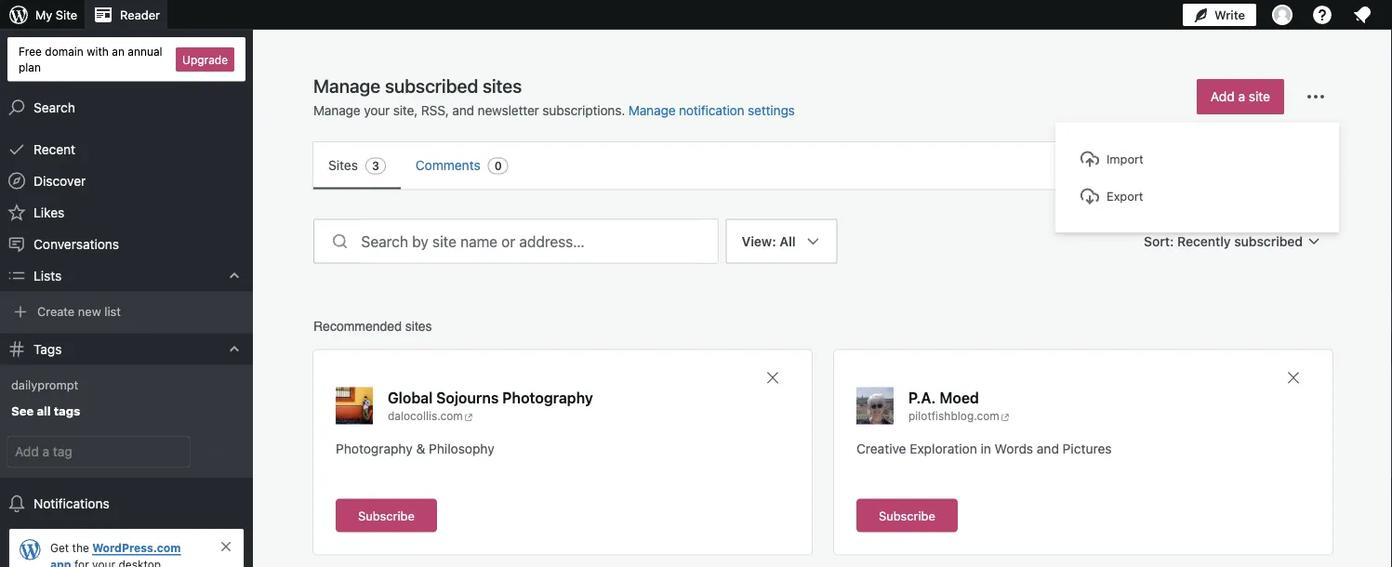 Task type: locate. For each thing, give the bounding box(es) containing it.
1 subscribe button from the left
[[336, 499, 437, 533]]

0 horizontal spatial photography
[[336, 441, 413, 456]]

0 vertical spatial keyboard_arrow_down image
[[225, 267, 244, 285]]

and right words
[[1037, 441, 1060, 456]]

site
[[56, 8, 77, 22]]

1 horizontal spatial photography
[[503, 389, 593, 407]]

get
[[50, 541, 69, 554]]

subscribe down photography & philosophy at the left
[[358, 509, 415, 523]]

help image
[[1312, 4, 1334, 26]]

list
[[104, 304, 121, 318]]

2 subscribe button from the left
[[857, 499, 958, 533]]

see all tags
[[11, 404, 80, 418]]

recent
[[33, 141, 75, 157]]

notifications link
[[0, 488, 253, 520]]

subscribed
[[1235, 234, 1303, 249]]

rss,
[[421, 103, 449, 118]]

None search field
[[314, 219, 719, 264]]

and
[[453, 103, 474, 118], [1037, 441, 1060, 456]]

the
[[72, 541, 89, 554]]

1 vertical spatial keyboard_arrow_down image
[[225, 340, 244, 359]]

wordpress.com app
[[50, 541, 181, 568]]

photography & philosophy
[[336, 441, 495, 456]]

reader link
[[85, 0, 167, 30]]

pictures
[[1063, 441, 1112, 456]]

and down 'subscribed sites'
[[453, 103, 474, 118]]

in
[[981, 441, 992, 456]]

menu containing sites
[[314, 142, 1333, 189]]

sites
[[405, 319, 432, 334]]

0 horizontal spatial subscribe button
[[336, 499, 437, 533]]

photography up dalocollis.com link
[[503, 389, 593, 407]]

create new list
[[37, 304, 121, 318]]

add a site button
[[1197, 79, 1285, 114]]

1 horizontal spatial and
[[1037, 441, 1060, 456]]

site,
[[393, 103, 418, 118]]

import button
[[1075, 142, 1320, 176]]

subscribe down creative
[[879, 509, 936, 523]]

1 horizontal spatial subscribe button
[[857, 499, 958, 533]]

keyboard_arrow_down image inside lists link
[[225, 267, 244, 285]]

newsletter
[[478, 103, 539, 118]]

add inside add button
[[208, 445, 231, 459]]

dalocollis.com
[[388, 410, 463, 423]]

keyboard_arrow_down image
[[225, 267, 244, 285], [225, 340, 244, 359]]

subscribe button for global sojourns photography
[[336, 499, 437, 533]]

0
[[495, 160, 502, 173]]

2 keyboard_arrow_down image from the top
[[225, 340, 244, 359]]

import
[[1107, 152, 1144, 166]]

0 vertical spatial add
[[1211, 89, 1235, 104]]

app
[[50, 558, 71, 568]]

photography left &
[[336, 441, 413, 456]]

subscribe button down photography & philosophy at the left
[[336, 499, 437, 533]]

and inside the manage subscribed sites manage your site, rss, and newsletter subscriptions. manage notification settings
[[453, 103, 474, 118]]

free
[[19, 45, 42, 58]]

0 horizontal spatial and
[[453, 103, 474, 118]]

1 vertical spatial photography
[[336, 441, 413, 456]]

Search search field
[[361, 220, 718, 263]]

p.a. moed
[[909, 389, 980, 407]]

manage
[[314, 74, 381, 96], [314, 103, 361, 118], [629, 103, 676, 118]]

manage subscribed sites main content
[[284, 73, 1363, 568]]

search
[[33, 100, 75, 115]]

pilotfishblog.com
[[909, 410, 1000, 423]]

keyboard_arrow_down image inside tags link
[[225, 340, 244, 359]]

conversations
[[33, 236, 119, 252]]

menu
[[314, 142, 1333, 189]]

1 keyboard_arrow_down image from the top
[[225, 267, 244, 285]]

subscribe button
[[336, 499, 437, 533], [857, 499, 958, 533]]

conversations link
[[0, 228, 253, 260]]

subscribe button down creative
[[857, 499, 958, 533]]

upgrade
[[182, 53, 228, 66]]

1 horizontal spatial subscribe
[[879, 509, 936, 523]]

0 vertical spatial and
[[453, 103, 474, 118]]

get the
[[50, 541, 92, 554]]

none search field inside "manage subscribed sites" main content
[[314, 219, 719, 264]]

an
[[112, 45, 125, 58]]

subscribe
[[358, 509, 415, 523], [879, 509, 936, 523]]

reader
[[120, 8, 160, 22]]

sort: recently subscribed button
[[1137, 225, 1333, 258]]

manage your notifications image
[[1352, 4, 1374, 26]]

0 vertical spatial photography
[[503, 389, 593, 407]]

comments
[[416, 158, 481, 173]]

exploration
[[910, 441, 978, 456]]

1 subscribe from the left
[[358, 509, 415, 523]]

with
[[87, 45, 109, 58]]

2 subscribe from the left
[[879, 509, 936, 523]]

1 vertical spatial and
[[1037, 441, 1060, 456]]

0 horizontal spatial add
[[208, 445, 231, 459]]

site
[[1249, 89, 1271, 104]]

photography
[[503, 389, 593, 407], [336, 441, 413, 456]]

upgrade button
[[176, 47, 234, 71]]

my
[[35, 8, 52, 22]]

recently
[[1178, 234, 1231, 249]]

add
[[1211, 89, 1235, 104], [208, 445, 231, 459]]

dismiss image
[[219, 540, 234, 554]]

export
[[1107, 189, 1144, 203]]

tags link
[[0, 334, 253, 365]]

manage subscribed sites manage your site, rss, and newsletter subscriptions. manage notification settings
[[314, 74, 795, 118]]

1 vertical spatial add
[[208, 445, 231, 459]]

a
[[1239, 89, 1246, 104]]

p.a. moed link
[[909, 387, 980, 408]]

0 horizontal spatial subscribe
[[358, 509, 415, 523]]

create new list link
[[0, 298, 253, 326]]

your
[[364, 103, 390, 118]]

manage right "subscriptions." on the top
[[629, 103, 676, 118]]

add inside add a site button
[[1211, 89, 1235, 104]]

1 horizontal spatial add
[[1211, 89, 1235, 104]]



Task type: vqa. For each thing, say whether or not it's contained in the screenshot.
top photography
yes



Task type: describe. For each thing, give the bounding box(es) containing it.
add a site
[[1211, 89, 1271, 104]]

manage notification settings link
[[629, 103, 795, 118]]

more image
[[1305, 86, 1328, 108]]

moed
[[940, 389, 980, 407]]

lists
[[33, 268, 62, 283]]

philosophy
[[429, 441, 495, 456]]

sojourns
[[437, 389, 499, 407]]

wordpress.com
[[92, 541, 181, 554]]

manage up the your
[[314, 74, 381, 96]]

view: all
[[742, 234, 796, 249]]

notifications
[[33, 496, 109, 512]]

sort:
[[1144, 234, 1174, 249]]

likes link
[[0, 197, 253, 228]]

Add a tag text field
[[7, 437, 190, 467]]

tags
[[54, 404, 80, 418]]

global sojourns photography
[[388, 389, 593, 407]]

dismiss this recommendation image
[[1285, 369, 1303, 387]]

subscribe for global sojourns photography
[[358, 509, 415, 523]]

write link
[[1183, 0, 1257, 30]]

dailyprompt
[[11, 378, 78, 392]]

subscribe for p.a. moed
[[879, 509, 936, 523]]

recent link
[[0, 134, 253, 165]]

keyboard_arrow_down image for tags
[[225, 340, 244, 359]]

lists link
[[0, 260, 253, 292]]

creative exploration in words and pictures
[[857, 441, 1112, 456]]

annual
[[128, 45, 162, 58]]

subscribe button for p.a. moed
[[857, 499, 958, 533]]

see
[[11, 404, 34, 418]]

likes
[[33, 205, 64, 220]]

subscriptions.
[[543, 103, 625, 118]]

domain
[[45, 45, 84, 58]]

dailyprompt link
[[0, 372, 253, 398]]

search link
[[0, 92, 253, 123]]

menu inside "manage subscribed sites" main content
[[314, 142, 1333, 189]]

manage left the your
[[314, 103, 361, 118]]

create
[[37, 304, 75, 318]]

p.a.
[[909, 389, 936, 407]]

3
[[372, 160, 379, 173]]

my site link
[[0, 0, 85, 30]]

add for add
[[208, 445, 231, 459]]

view:
[[742, 234, 777, 249]]

discover
[[33, 173, 86, 188]]

recommended sites
[[314, 319, 432, 334]]

new
[[78, 304, 101, 318]]

all
[[37, 404, 51, 418]]

discover link
[[0, 165, 253, 197]]

my profile image
[[1273, 5, 1293, 25]]

global sojourns photography link
[[388, 387, 593, 408]]

subscribed sites
[[385, 74, 522, 96]]

global
[[388, 389, 433, 407]]

pilotfishblog.com link
[[909, 408, 1013, 425]]

add button
[[197, 437, 242, 467]]

dismiss this recommendation image
[[764, 369, 782, 387]]

view: all button
[[726, 219, 838, 413]]

keyboard_arrow_down image for lists
[[225, 267, 244, 285]]

free domain with an annual plan
[[19, 45, 162, 73]]

my site
[[35, 8, 77, 22]]

all
[[780, 234, 796, 249]]

tags
[[33, 342, 62, 357]]

see all tags link
[[0, 398, 253, 426]]

words
[[995, 441, 1034, 456]]

add group
[[0, 434, 253, 471]]

dalocollis.com link
[[388, 408, 627, 425]]

notification settings
[[679, 103, 795, 118]]

plan
[[19, 60, 41, 73]]

recommended
[[314, 319, 402, 334]]

sort: recently subscribed
[[1144, 234, 1303, 249]]

&
[[416, 441, 425, 456]]

add for add a site
[[1211, 89, 1235, 104]]

export button
[[1075, 180, 1320, 213]]

sites
[[328, 158, 358, 173]]

write
[[1215, 8, 1246, 22]]

creative
[[857, 441, 907, 456]]



